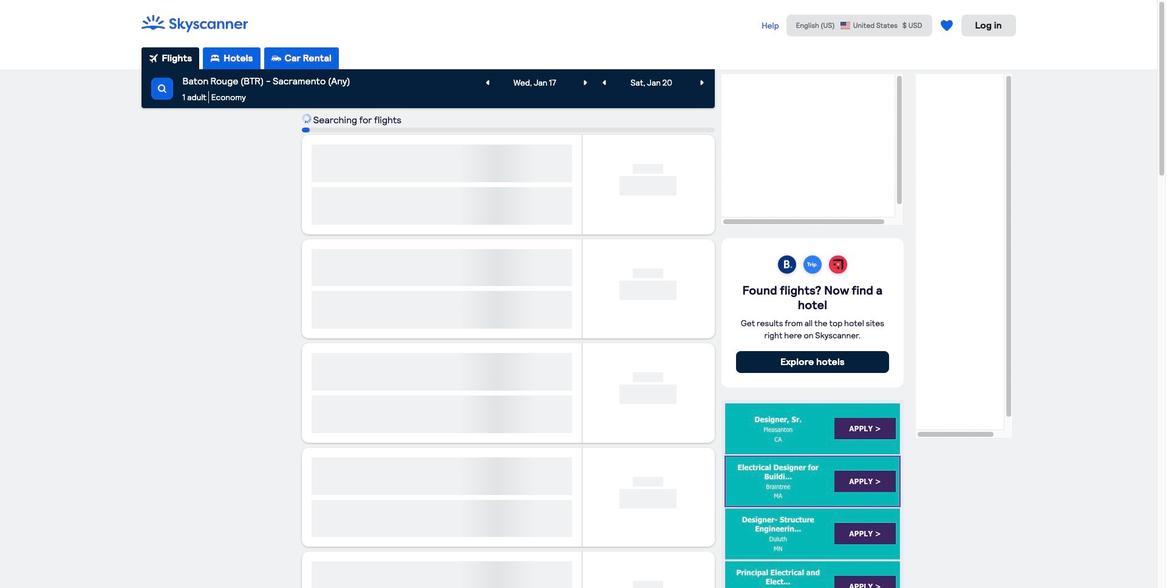 Task type: describe. For each thing, give the bounding box(es) containing it.
desktop__njgyo image
[[271, 53, 281, 63]]

booking.com element
[[775, 253, 800, 278]]

hotels.com element
[[826, 253, 851, 278]]

trip.com element
[[800, 253, 826, 278]]

rtl support__mdkxy image left wednesday, january 17, 2024 text box
[[483, 78, 493, 88]]

rtl support__mdkxy image
[[599, 78, 609, 88]]

rtl support__mdkxy image right the 'saturday, january 20, 2024' text box
[[697, 78, 707, 88]]



Task type: vqa. For each thing, say whether or not it's contained in the screenshot.
the Wednesday, January 17, 2024 text field
yes



Task type: locate. For each thing, give the bounding box(es) containing it.
us image
[[840, 21, 851, 30]]

progress bar
[[302, 128, 715, 132]]

rtl support__mdkxy image down active__n2u0z image
[[157, 84, 167, 94]]

rtl support__mdkxy image left rtl support__mdkxy image
[[581, 78, 590, 88]]

trip.com image
[[800, 253, 826, 278]]

advertisement element
[[722, 74, 904, 226], [916, 74, 1013, 439], [722, 400, 904, 588]]

hotels.com image
[[826, 253, 851, 278]]

booking.com image
[[775, 253, 800, 278]]

Saturday, January 20, 2024 text field
[[612, 72, 691, 94]]

desktop__njgyo image
[[210, 53, 220, 63]]

Wednesday, January 17, 2024 text field
[[495, 72, 575, 94]]

active__n2u0z image
[[149, 53, 158, 63]]

rtl support__mdkxy image
[[483, 78, 493, 88], [581, 78, 590, 88], [697, 78, 707, 88], [157, 84, 167, 94]]

None field
[[141, 69, 715, 108]]



